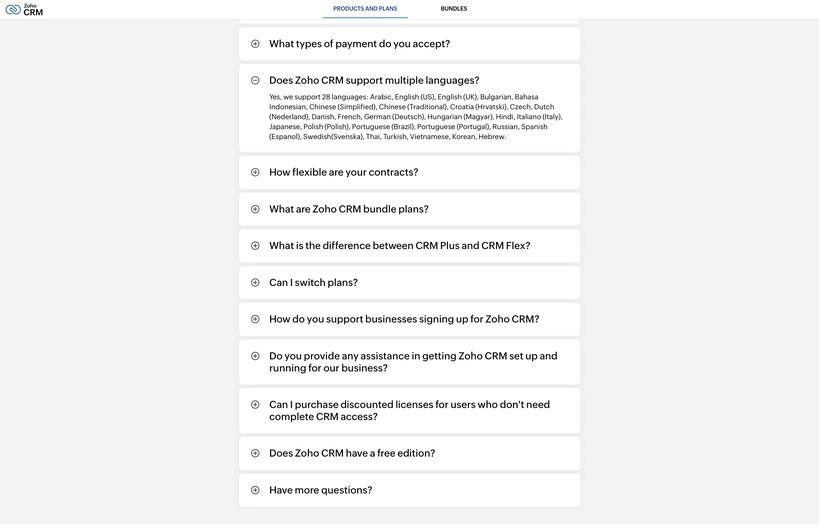 Task type: describe. For each thing, give the bounding box(es) containing it.
discounted
[[341, 399, 394, 411]]

1 vertical spatial are
[[296, 203, 311, 215]]

2 portuguese from the left
[[417, 123, 456, 131]]

(brazil),
[[392, 123, 416, 131]]

(uk),
[[464, 93, 479, 101]]

2 horizontal spatial for
[[471, 314, 484, 325]]

assistance
[[361, 351, 410, 362]]

crm?
[[512, 314, 540, 325]]

crm inside can i purchase discounted licenses for users who don't need complete crm access?
[[316, 411, 339, 423]]

the
[[306, 240, 321, 252]]

hindi,
[[496, 113, 516, 121]]

support for crm
[[346, 75, 383, 86]]

languages?
[[426, 75, 480, 86]]

swedish(svenska),
[[303, 133, 365, 141]]

does zoho crm support multiple languages?
[[269, 75, 480, 86]]

what is the difference between crm plus and crm flex?
[[269, 240, 531, 252]]

(italy),
[[543, 113, 563, 121]]

italiano
[[517, 113, 541, 121]]

what for what is the difference between crm plus and crm flex?
[[269, 240, 294, 252]]

running
[[269, 363, 307, 374]]

i for switch
[[290, 277, 293, 288]]

turkish,
[[384, 133, 409, 141]]

licenses
[[396, 399, 434, 411]]

multiple
[[385, 75, 424, 86]]

1 horizontal spatial you
[[307, 314, 324, 325]]

yes, we support 28 languages: arabic, english (us), english (uk), bulgarian, bahasa indonesian, chinese (simplified), chinese (traditional), croatia (hrvatski), czech, dutch (nederland), danish, french, german (deutsch), hungarian (magyar), hindi, italiano (italy), japanese, polish (polish), portuguese (brazil), portuguese (portugal), russian, spanish (espanol), swedish(svenska), thai, turkish, vietnamese, korean, hebrew.
[[269, 93, 563, 141]]

between
[[373, 240, 414, 252]]

(polish),
[[325, 123, 351, 131]]

(magyar),
[[464, 113, 495, 121]]

does for does zoho crm have a free edition?
[[269, 448, 293, 459]]

how do you support businesses signing up for zoho crm?
[[269, 314, 540, 325]]

what for what are zoho crm bundle plans?
[[269, 203, 294, 215]]

business?
[[342, 363, 388, 374]]

getting
[[423, 351, 457, 362]]

crm left have at the bottom
[[321, 448, 344, 459]]

(deutsch),
[[392, 113, 426, 121]]

flex?
[[506, 240, 531, 252]]

crm up 28
[[321, 75, 344, 86]]

1 horizontal spatial and
[[462, 240, 480, 252]]

who
[[478, 399, 498, 411]]

a
[[370, 448, 376, 459]]

can i purchase discounted licenses for users who don't need complete crm access?
[[269, 399, 550, 423]]

crm inside 'do you provide any assistance in getting zoho crm set up and running for our business?'
[[485, 351, 508, 362]]

1 english from the left
[[395, 93, 419, 101]]

our
[[324, 363, 340, 374]]

bundles
[[441, 5, 467, 12]]

is
[[296, 240, 304, 252]]

is
[[269, 1, 277, 13]]

access?
[[341, 411, 378, 423]]

plus
[[440, 240, 460, 252]]

zoho inside 'do you provide any assistance in getting zoho crm set up and running for our business?'
[[459, 351, 483, 362]]

complete
[[269, 411, 314, 423]]

french,
[[338, 113, 363, 121]]

businesses
[[365, 314, 417, 325]]

of
[[324, 38, 334, 49]]

do
[[269, 351, 283, 362]]

yes,
[[269, 93, 282, 101]]

does zoho crm have a free edition?
[[269, 448, 436, 459]]

is my data safe?
[[269, 1, 343, 13]]

2 english from the left
[[438, 93, 462, 101]]

korean,
[[452, 133, 478, 141]]

for inside can i purchase discounted licenses for users who don't need complete crm access?
[[436, 399, 449, 411]]

arabic,
[[370, 93, 394, 101]]

languages:
[[332, 93, 369, 101]]

any
[[342, 351, 359, 362]]

how for how flexible are your contracts?
[[269, 167, 291, 178]]

japanese,
[[269, 123, 302, 131]]

bahasa
[[515, 93, 539, 101]]

0 vertical spatial and
[[365, 5, 378, 12]]

have more questions?
[[269, 485, 373, 496]]

thai,
[[366, 133, 382, 141]]

do you provide any assistance in getting zoho crm set up and running for our business?
[[269, 351, 558, 374]]

payment
[[336, 38, 377, 49]]

contracts?
[[369, 167, 419, 178]]

1 chinese from the left
[[309, 103, 336, 111]]

don't
[[500, 399, 525, 411]]

crm left flex?
[[482, 240, 504, 252]]

zoho crm logo image
[[5, 2, 43, 17]]

how flexible are your contracts?
[[269, 167, 419, 178]]

(us),
[[421, 93, 436, 101]]

products and plans
[[333, 5, 397, 12]]

have
[[269, 485, 293, 496]]

provide
[[304, 351, 340, 362]]



Task type: locate. For each thing, give the bounding box(es) containing it.
i
[[290, 277, 293, 288], [290, 399, 293, 411]]

crm
[[321, 75, 344, 86], [339, 203, 362, 215], [416, 240, 438, 252], [482, 240, 504, 252], [485, 351, 508, 362], [316, 411, 339, 423], [321, 448, 344, 459]]

0 vertical spatial what
[[269, 38, 294, 49]]

support for you
[[326, 314, 364, 325]]

1 horizontal spatial up
[[526, 351, 538, 362]]

does for does zoho crm support multiple languages?
[[269, 75, 293, 86]]

1 vertical spatial does
[[269, 448, 293, 459]]

up
[[456, 314, 469, 325], [526, 351, 538, 362]]

dutch
[[534, 103, 555, 111]]

1 vertical spatial how
[[269, 314, 291, 325]]

for inside 'do you provide any assistance in getting zoho crm set up and running for our business?'
[[309, 363, 322, 374]]

0 vertical spatial do
[[379, 38, 392, 49]]

edition?
[[398, 448, 436, 459]]

hebrew.
[[479, 133, 507, 141]]

0 horizontal spatial plans?
[[328, 277, 358, 288]]

crm left "bundle"
[[339, 203, 362, 215]]

1 vertical spatial i
[[290, 399, 293, 411]]

0 horizontal spatial up
[[456, 314, 469, 325]]

0 vertical spatial support
[[346, 75, 383, 86]]

hungarian
[[428, 113, 462, 121]]

(simplified),
[[338, 103, 378, 111]]

what
[[269, 38, 294, 49], [269, 203, 294, 215], [269, 240, 294, 252]]

do
[[379, 38, 392, 49], [293, 314, 305, 325]]

can up the complete
[[269, 399, 288, 411]]

crm down purchase at the left of the page
[[316, 411, 339, 423]]

types
[[296, 38, 322, 49]]

are
[[329, 167, 344, 178], [296, 203, 311, 215]]

1 vertical spatial and
[[462, 240, 480, 252]]

1 can from the top
[[269, 277, 288, 288]]

0 vertical spatial can
[[269, 277, 288, 288]]

1 horizontal spatial do
[[379, 38, 392, 49]]

2 what from the top
[[269, 203, 294, 215]]

support
[[346, 75, 383, 86], [295, 93, 321, 101], [326, 314, 364, 325]]

1 portuguese from the left
[[352, 123, 390, 131]]

safe?
[[318, 1, 343, 13]]

chinese down arabic,
[[379, 103, 406, 111]]

1 vertical spatial can
[[269, 399, 288, 411]]

i inside can i purchase discounted licenses for users who don't need complete crm access?
[[290, 399, 293, 411]]

1 vertical spatial you
[[307, 314, 324, 325]]

czech,
[[510, 103, 533, 111]]

crm left the set
[[485, 351, 508, 362]]

what types of payment do you accept?
[[269, 38, 451, 49]]

and right the set
[[540, 351, 558, 362]]

purchase
[[295, 399, 339, 411]]

1 horizontal spatial portuguese
[[417, 123, 456, 131]]

1 does from the top
[[269, 75, 293, 86]]

0 vertical spatial i
[[290, 277, 293, 288]]

you
[[394, 38, 411, 49], [307, 314, 324, 325], [285, 351, 302, 362]]

0 vertical spatial plans?
[[399, 203, 429, 215]]

switch
[[295, 277, 326, 288]]

how for how do you support businesses signing up for zoho crm?
[[269, 314, 291, 325]]

polish
[[304, 123, 323, 131]]

1 horizontal spatial chinese
[[379, 103, 406, 111]]

more
[[295, 485, 319, 496]]

can for can i purchase discounted licenses for users who don't need complete crm access?
[[269, 399, 288, 411]]

zoho
[[295, 75, 319, 86], [313, 203, 337, 215], [486, 314, 510, 325], [459, 351, 483, 362], [295, 448, 319, 459]]

flexible
[[293, 167, 327, 178]]

data
[[296, 1, 316, 13]]

0 horizontal spatial chinese
[[309, 103, 336, 111]]

plans
[[379, 5, 397, 12]]

can inside can i purchase discounted licenses for users who don't need complete crm access?
[[269, 399, 288, 411]]

up inside 'do you provide any assistance in getting zoho crm set up and running for our business?'
[[526, 351, 538, 362]]

(traditional),
[[408, 103, 449, 111]]

german
[[364, 113, 391, 121]]

(hrvatski),
[[476, 103, 509, 111]]

accept?
[[413, 38, 451, 49]]

0 horizontal spatial english
[[395, 93, 419, 101]]

you inside 'do you provide any assistance in getting zoho crm set up and running for our business?'
[[285, 351, 302, 362]]

products
[[333, 5, 364, 12]]

1 horizontal spatial english
[[438, 93, 462, 101]]

users
[[451, 399, 476, 411]]

1 horizontal spatial plans?
[[399, 203, 429, 215]]

0 horizontal spatial do
[[293, 314, 305, 325]]

1 vertical spatial for
[[309, 363, 322, 374]]

3 what from the top
[[269, 240, 294, 252]]

does
[[269, 75, 293, 86], [269, 448, 293, 459]]

crm left plus
[[416, 240, 438, 252]]

1 vertical spatial up
[[526, 351, 538, 362]]

portuguese up the vietnamese,
[[417, 123, 456, 131]]

2 vertical spatial what
[[269, 240, 294, 252]]

1 what from the top
[[269, 38, 294, 49]]

free
[[378, 448, 396, 459]]

we
[[284, 93, 293, 101]]

0 vertical spatial you
[[394, 38, 411, 49]]

1 how from the top
[[269, 167, 291, 178]]

difference
[[323, 240, 371, 252]]

set
[[510, 351, 524, 362]]

and inside 'do you provide any assistance in getting zoho crm set up and running for our business?'
[[540, 351, 558, 362]]

2 horizontal spatial you
[[394, 38, 411, 49]]

vietnamese,
[[410, 133, 451, 141]]

1 vertical spatial plans?
[[328, 277, 358, 288]]

up right signing on the bottom right of the page
[[456, 314, 469, 325]]

1 vertical spatial what
[[269, 203, 294, 215]]

0 horizontal spatial portuguese
[[352, 123, 390, 131]]

can i switch plans?
[[269, 277, 358, 288]]

2 does from the top
[[269, 448, 293, 459]]

chinese up danish,
[[309, 103, 336, 111]]

0 vertical spatial are
[[329, 167, 344, 178]]

28
[[322, 93, 331, 101]]

(nederland),
[[269, 113, 310, 121]]

i up the complete
[[290, 399, 293, 411]]

support inside yes, we support 28 languages: arabic, english (us), english (uk), bulgarian, bahasa indonesian, chinese (simplified), chinese (traditional), croatia (hrvatski), czech, dutch (nederland), danish, french, german (deutsch), hungarian (magyar), hindi, italiano (italy), japanese, polish (polish), portuguese (brazil), portuguese (portugal), russian, spanish (espanol), swedish(svenska), thai, turkish, vietnamese, korean, hebrew.
[[295, 93, 321, 101]]

english up croatia
[[438, 93, 462, 101]]

plans?
[[399, 203, 429, 215], [328, 277, 358, 288]]

bundle
[[363, 203, 397, 215]]

2 horizontal spatial and
[[540, 351, 558, 362]]

i for purchase
[[290, 399, 293, 411]]

plans? right switch
[[328, 277, 358, 288]]

2 vertical spatial you
[[285, 351, 302, 362]]

up right the set
[[526, 351, 538, 362]]

what are zoho crm bundle plans?
[[269, 203, 429, 215]]

plans? right "bundle"
[[399, 203, 429, 215]]

and right plus
[[462, 240, 480, 252]]

in
[[412, 351, 421, 362]]

danish,
[[312, 113, 336, 121]]

2 vertical spatial support
[[326, 314, 364, 325]]

croatia
[[450, 103, 474, 111]]

what for what types of payment do you accept?
[[269, 38, 294, 49]]

and
[[365, 5, 378, 12], [462, 240, 480, 252], [540, 351, 558, 362]]

0 vertical spatial how
[[269, 167, 291, 178]]

and left plans
[[365, 5, 378, 12]]

0 vertical spatial up
[[456, 314, 469, 325]]

0 vertical spatial for
[[471, 314, 484, 325]]

english down multiple
[[395, 93, 419, 101]]

can
[[269, 277, 288, 288], [269, 399, 288, 411]]

1 vertical spatial support
[[295, 93, 321, 101]]

2 can from the top
[[269, 399, 288, 411]]

bulgarian,
[[481, 93, 514, 101]]

can for can i switch plans?
[[269, 277, 288, 288]]

need
[[527, 399, 550, 411]]

0 horizontal spatial for
[[309, 363, 322, 374]]

english
[[395, 93, 419, 101], [438, 93, 462, 101]]

my
[[279, 1, 294, 13]]

0 horizontal spatial and
[[365, 5, 378, 12]]

questions?
[[321, 485, 373, 496]]

0 horizontal spatial you
[[285, 351, 302, 362]]

for
[[471, 314, 484, 325], [309, 363, 322, 374], [436, 399, 449, 411]]

i left switch
[[290, 277, 293, 288]]

1 horizontal spatial are
[[329, 167, 344, 178]]

portuguese up 'thai,'
[[352, 123, 390, 131]]

1 i from the top
[[290, 277, 293, 288]]

(espanol),
[[269, 133, 302, 141]]

(portugal),
[[457, 123, 491, 131]]

have
[[346, 448, 368, 459]]

indonesian,
[[269, 103, 308, 111]]

can left switch
[[269, 277, 288, 288]]

2 vertical spatial for
[[436, 399, 449, 411]]

2 vertical spatial and
[[540, 351, 558, 362]]

2 i from the top
[[290, 399, 293, 411]]

0 vertical spatial does
[[269, 75, 293, 86]]

portuguese
[[352, 123, 390, 131], [417, 123, 456, 131]]

0 horizontal spatial are
[[296, 203, 311, 215]]

1 horizontal spatial for
[[436, 399, 449, 411]]

your
[[346, 167, 367, 178]]

2 how from the top
[[269, 314, 291, 325]]

1 vertical spatial do
[[293, 314, 305, 325]]

2 chinese from the left
[[379, 103, 406, 111]]

russian,
[[493, 123, 520, 131]]



Task type: vqa. For each thing, say whether or not it's contained in the screenshot.
BUNDLE
yes



